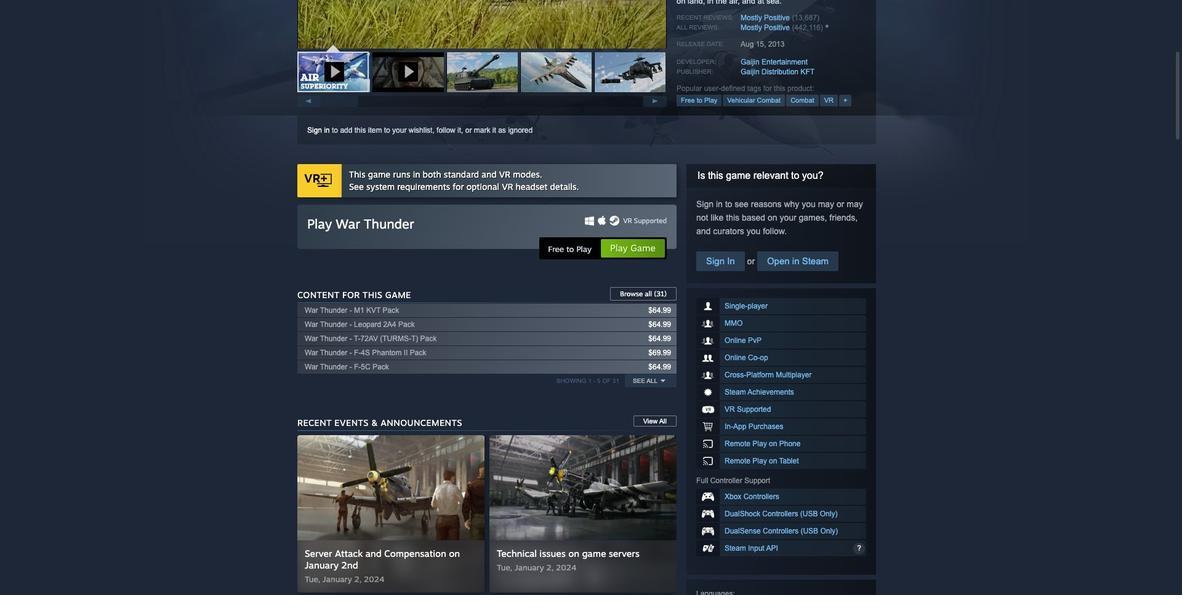Task type: describe. For each thing, give the bounding box(es) containing it.
?
[[857, 545, 861, 554]]

play game link
[[600, 239, 666, 259]]

mmo link
[[696, 316, 866, 332]]

1 horizontal spatial or
[[745, 257, 757, 267]]

dualsense controllers (usb only) link
[[696, 524, 866, 540]]

follow
[[437, 126, 455, 135]]

vr up play game
[[623, 217, 632, 225]]

mostly positive (13,687)
[[741, 14, 819, 22]]

release
[[677, 41, 705, 48]]

2 may from the left
[[847, 200, 863, 210]]

72av
[[360, 335, 378, 344]]

2, for issues
[[546, 563, 554, 573]]

online pvp link
[[696, 333, 866, 349]]

$69.99
[[648, 349, 671, 358]]

thunder for war thunder - leopard 2a4 pack
[[320, 321, 347, 329]]

sign for sign in
[[706, 256, 725, 267]]

2a4
[[383, 321, 396, 329]]

sign in link
[[307, 126, 330, 135]]

xbox controllers
[[725, 493, 779, 502]]

(usb for dualshock controllers (usb only)
[[800, 511, 818, 519]]

aug
[[741, 40, 754, 49]]

(turms-
[[380, 335, 411, 344]]

in
[[727, 256, 735, 267]]

release date:
[[677, 41, 724, 48]]

pack right "t)"
[[420, 335, 437, 344]]

war for war thunder - m1 kvt pack
[[305, 307, 318, 315]]

wishlist,
[[409, 126, 435, 135]]

platform
[[746, 371, 774, 380]]

(31)
[[654, 290, 667, 299]]

play war thunder
[[307, 216, 414, 232]]

in inside this game runs in both standard and vr modes. see system requirements for optional vr headset details.
[[413, 169, 420, 180]]

vehicular combat link
[[723, 95, 785, 107]]

free inside "link"
[[681, 97, 695, 104]]

reviews: for (442,116)
[[689, 24, 719, 31]]

announcements
[[381, 418, 462, 429]]

31
[[612, 378, 619, 385]]

pvp
[[748, 337, 762, 346]]

only) for dualsense controllers (usb only)
[[820, 528, 838, 536]]

compensation
[[384, 549, 446, 560]]

1 vertical spatial game
[[385, 290, 411, 300]]

dualshock
[[725, 511, 760, 519]]

vr link
[[820, 95, 838, 107]]

cross-
[[725, 371, 746, 380]]

sign for sign in to see reasons why you may or may not like this based on your games, friends, and curators you follow.
[[696, 200, 714, 210]]

pack for war thunder - f-5c pack
[[372, 363, 389, 372]]

1 vertical spatial free to play
[[548, 244, 592, 254]]

- for 72av
[[349, 335, 352, 344]]

on for technical issues on game servers
[[568, 549, 579, 560]]

user-
[[704, 85, 721, 93]]

see
[[735, 200, 749, 210]]

thunder down system
[[364, 216, 414, 232]]

vr left +
[[824, 97, 834, 104]]

war thunder - t-72av (turms-t) pack
[[305, 335, 437, 344]]

mostly for mostly positive (13,687)
[[741, 14, 762, 22]]

relevant
[[753, 171, 788, 181]]

and inside server attack and compensation on january 2nd
[[365, 549, 382, 560]]

t-
[[354, 335, 360, 344]]

view all
[[643, 418, 667, 425]]

online pvp
[[725, 337, 762, 346]]

dualsense
[[725, 528, 761, 536]]

for
[[342, 290, 360, 300]]

online for online co-op
[[725, 354, 746, 363]]

view all link
[[633, 416, 677, 427]]

1 horizontal spatial you
[[802, 200, 816, 210]]

follow.
[[763, 227, 787, 237]]

technical issues on game servers
[[497, 549, 640, 560]]

1 vertical spatial supported
[[737, 406, 771, 415]]

2024 for and
[[364, 575, 384, 585]]

controller
[[710, 477, 742, 486]]

modes.
[[513, 169, 542, 180]]

war for war thunder - leopard 2a4 pack
[[305, 321, 318, 329]]

op
[[760, 354, 768, 363]]

steam achievements link
[[696, 385, 866, 401]]

0 vertical spatial for
[[763, 85, 772, 93]]

1 horizontal spatial game
[[631, 243, 656, 254]]

attack
[[335, 549, 363, 560]]

1 horizontal spatial see
[[633, 378, 645, 385]]

0 horizontal spatial supported
[[634, 217, 667, 225]]

4s
[[361, 349, 370, 358]]

why
[[784, 200, 799, 210]]

api
[[766, 545, 778, 554]]

gaijin entertainment
[[741, 58, 808, 67]]

developer:
[[677, 59, 716, 65]]

1 vertical spatial you
[[747, 227, 761, 237]]

controllers for dualsense
[[763, 528, 799, 536]]

thunder for war thunder - f-4s phantom ii pack
[[320, 349, 347, 358]]

for inside this game runs in both standard and vr modes. see system requirements for optional vr headset details.
[[453, 182, 464, 192]]

leopard
[[354, 321, 381, 329]]

*
[[825, 24, 829, 34]]

steam input api
[[725, 545, 778, 554]]

january for technical issues on game servers
[[515, 563, 544, 573]]

steam for steam achievements
[[725, 389, 746, 397]]

vr up in-
[[725, 406, 735, 415]]

xbox
[[725, 493, 741, 502]]

this right is
[[708, 171, 723, 181]]

5
[[597, 378, 601, 385]]

2013
[[768, 40, 785, 49]]

add
[[340, 126, 352, 135]]

this game runs in both standard and vr modes. see system requirements for optional vr headset details.
[[349, 169, 579, 192]]

gaijin for gaijin entertainment
[[741, 58, 760, 67]]

gaijin for gaijin distribution kft
[[741, 68, 760, 77]]

multiplayer
[[776, 371, 812, 380]]

1 horizontal spatial vr supported
[[725, 406, 771, 415]]

2024 for on
[[556, 563, 577, 573]]

optional
[[466, 182, 499, 192]]

$64.99 for war thunder - leopard 2a4 pack
[[648, 321, 671, 329]]

1 combat from the left
[[757, 97, 781, 104]]

open in steam link
[[757, 252, 839, 272]]

war thunder - f-5c pack
[[305, 363, 389, 372]]

tue, for server attack and compensation on january 2nd
[[305, 575, 320, 585]]

only) for dualshock controllers (usb only)
[[820, 511, 838, 519]]

is
[[698, 171, 705, 181]]

f- for 5c
[[354, 363, 361, 372]]

1 may from the left
[[818, 200, 834, 210]]

events
[[334, 418, 369, 429]]

online co-op
[[725, 354, 768, 363]]

online for online pvp
[[725, 337, 746, 346]]

this right add
[[354, 126, 366, 135]]

full controller support
[[696, 477, 770, 486]]

defined
[[721, 85, 745, 93]]

$64.99 for war thunder - t-72av (turms-t) pack
[[648, 335, 671, 344]]

$64.99 for war thunder - f-5c pack
[[648, 363, 671, 372]]

tue, for technical issues on game servers
[[497, 563, 512, 573]]

free to play inside "link"
[[681, 97, 717, 104]]

not
[[696, 213, 708, 223]]

browse
[[620, 290, 643, 299]]

sign in
[[706, 256, 735, 267]]

both
[[423, 169, 441, 180]]

recent events & announcements
[[297, 418, 462, 429]]

2nd
[[341, 560, 358, 572]]

vr left the modes.
[[499, 169, 510, 180]]

in for open in steam
[[792, 256, 799, 267]]

online co-op link
[[696, 351, 866, 367]]

(usb for dualsense controllers (usb only)
[[801, 528, 818, 536]]

remote play on phone link
[[696, 437, 866, 453]]

like
[[711, 213, 724, 223]]

0 vertical spatial or
[[465, 126, 472, 135]]

on for remote play on phone
[[769, 440, 777, 449]]

0 horizontal spatial your
[[392, 126, 407, 135]]

showing
[[556, 378, 586, 385]]

dualsense controllers (usb only)
[[725, 528, 838, 536]]



Task type: vqa. For each thing, say whether or not it's contained in the screenshot.


Task type: locate. For each thing, give the bounding box(es) containing it.
game left servers
[[582, 549, 606, 560]]

issues
[[540, 549, 566, 560]]

in for sign in to add this item to your wishlist, follow it, or mark it as ignored
[[324, 126, 330, 135]]

pack right ii
[[410, 349, 426, 358]]

controllers for dualshock
[[762, 511, 798, 519]]

your left wishlist,
[[392, 126, 407, 135]]

gaijin down the aug
[[741, 58, 760, 67]]

january
[[305, 560, 339, 572], [515, 563, 544, 573], [323, 575, 352, 585]]

- up war thunder - f-5c pack
[[349, 349, 352, 358]]

war for war thunder - f-5c pack
[[305, 363, 318, 372]]

this
[[349, 169, 366, 180], [363, 290, 383, 300]]

positive inside mostly positive (442,116) *
[[764, 23, 790, 32]]

1 vertical spatial all
[[647, 378, 658, 385]]

2 combat from the left
[[791, 97, 814, 104]]

item
[[368, 126, 382, 135]]

all down $69.99
[[647, 378, 658, 385]]

and
[[482, 169, 497, 180], [696, 227, 711, 237], [365, 549, 382, 560]]

0 horizontal spatial see
[[349, 182, 364, 192]]

0 vertical spatial and
[[482, 169, 497, 180]]

player
[[748, 303, 768, 311]]

positive up mostly positive (442,116) *
[[764, 14, 790, 22]]

pack right 5c
[[372, 363, 389, 372]]

0 vertical spatial online
[[725, 337, 746, 346]]

tue, down server
[[305, 575, 320, 585]]

2 mostly from the top
[[741, 23, 762, 32]]

1 online from the top
[[725, 337, 746, 346]]

in inside the sign in to see reasons why you may or may not like this based on your games, friends, and curators you follow.
[[716, 200, 723, 210]]

0 horizontal spatial free to play
[[548, 244, 592, 254]]

only) down dualshock controllers (usb only) link
[[820, 528, 838, 536]]

january for server attack and compensation on january 2nd
[[323, 575, 352, 585]]

steam down the cross-
[[725, 389, 746, 397]]

game up "browse all (31)"
[[631, 243, 656, 254]]

2 horizontal spatial or
[[837, 200, 844, 210]]

1 vertical spatial for
[[453, 182, 464, 192]]

cross-platform multiplayer
[[725, 371, 812, 380]]

1 vertical spatial (usb
[[801, 528, 818, 536]]

sign up not
[[696, 200, 714, 210]]

reasons
[[751, 200, 782, 210]]

game
[[631, 243, 656, 254], [385, 290, 411, 300]]

steam for steam input api
[[725, 545, 746, 554]]

0 horizontal spatial all
[[647, 378, 658, 385]]

- for 4s
[[349, 349, 352, 358]]

vr supported up in-app purchases
[[725, 406, 771, 415]]

remote for remote play on phone
[[725, 440, 750, 449]]

m1
[[354, 307, 364, 315]]

headset
[[516, 182, 548, 192]]

this inside this game runs in both standard and vr modes. see system requirements for optional vr headset details.
[[349, 169, 366, 180]]

january down technical
[[515, 563, 544, 573]]

controllers down dualshock controllers (usb only)
[[763, 528, 799, 536]]

0 horizontal spatial game
[[368, 169, 391, 180]]

2 remote from the top
[[725, 458, 750, 466]]

recent
[[677, 14, 702, 21], [297, 418, 332, 429]]

mostly for mostly positive (442,116) *
[[741, 23, 762, 32]]

2 horizontal spatial game
[[726, 171, 751, 181]]

thunder down the war thunder - m1 kvt pack
[[320, 321, 347, 329]]

1 vertical spatial steam
[[725, 389, 746, 397]]

see left system
[[349, 182, 364, 192]]

0 horizontal spatial you
[[747, 227, 761, 237]]

full
[[696, 477, 708, 486]]

0 horizontal spatial may
[[818, 200, 834, 210]]

of
[[602, 378, 611, 385]]

on
[[768, 213, 777, 223], [769, 440, 777, 449], [769, 458, 777, 466], [449, 549, 460, 560], [568, 549, 579, 560]]

0 vertical spatial vr supported
[[623, 217, 667, 225]]

standard
[[444, 169, 479, 180]]

servers
[[609, 549, 640, 560]]

january left 2nd
[[305, 560, 339, 572]]

$64.99 for war thunder - m1 kvt pack
[[648, 307, 671, 315]]

on inside remote play on tablet link
[[769, 458, 777, 466]]

sign in to see reasons why you may or may not like this based on your games, friends, and curators you follow.
[[696, 200, 863, 237]]

thunder for war thunder - t-72av (turms-t) pack
[[320, 335, 347, 344]]

1 vertical spatial this
[[363, 290, 383, 300]]

0 horizontal spatial vr supported
[[623, 217, 667, 225]]

0 horizontal spatial tue, january 2, 2024
[[305, 575, 384, 585]]

mmo
[[725, 320, 743, 328]]

remote down app
[[725, 440, 750, 449]]

co-
[[748, 354, 760, 363]]

- for kvt
[[349, 307, 352, 315]]

positive for mostly positive (442,116) *
[[764, 23, 790, 32]]

1 mostly from the top
[[741, 14, 762, 22]]

tue, january 2, 2024 for attack
[[305, 575, 384, 585]]

you down "based" at the right of page
[[747, 227, 761, 237]]

or inside the sign in to see reasons why you may or may not like this based on your games, friends, and curators you follow.
[[837, 200, 844, 210]]

1 horizontal spatial combat
[[791, 97, 814, 104]]

1 horizontal spatial free to play
[[681, 97, 717, 104]]

to inside "link"
[[697, 97, 702, 104]]

play game
[[610, 243, 656, 254]]

4 $64.99 from the top
[[648, 363, 671, 372]]

controllers
[[744, 493, 779, 502], [762, 511, 798, 519], [763, 528, 799, 536]]

thunder for war thunder - f-5c pack
[[320, 363, 347, 372]]

- left 5c
[[349, 363, 352, 372]]

1 vertical spatial reviews:
[[689, 24, 719, 31]]

1 vertical spatial tue,
[[305, 575, 320, 585]]

controllers for xbox
[[744, 493, 779, 502]]

and up optional
[[482, 169, 497, 180]]

15,
[[756, 40, 766, 49]]

in up "like" on the top
[[716, 200, 723, 210]]

for
[[763, 85, 772, 93], [453, 182, 464, 192]]

in left add
[[324, 126, 330, 135]]

vr supported link
[[696, 402, 866, 418]]

2 f- from the top
[[354, 363, 361, 372]]

january down 2nd
[[323, 575, 352, 585]]

0 vertical spatial free
[[681, 97, 695, 104]]

play inside "link"
[[704, 97, 717, 104]]

2 vertical spatial controllers
[[763, 528, 799, 536]]

1 $64.99 from the top
[[648, 307, 671, 315]]

2 horizontal spatial and
[[696, 227, 711, 237]]

or
[[465, 126, 472, 135], [837, 200, 844, 210], [745, 257, 757, 267]]

in for sign in to see reasons why you may or may not like this based on your games, friends, and curators you follow.
[[716, 200, 723, 210]]

in-app purchases
[[725, 423, 783, 432]]

1 vertical spatial vr supported
[[725, 406, 771, 415]]

2 positive from the top
[[764, 23, 790, 32]]

1 vertical spatial or
[[837, 200, 844, 210]]

reviews: for (13,687)
[[704, 14, 734, 21]]

controllers up dualsense controllers (usb only) link
[[762, 511, 798, 519]]

on left phone
[[769, 440, 777, 449]]

1 vertical spatial your
[[780, 213, 796, 223]]

2 vertical spatial or
[[745, 257, 757, 267]]

gaijin entertainment link
[[741, 58, 808, 67]]

1 horizontal spatial 2,
[[546, 563, 554, 573]]

1 vertical spatial see
[[633, 378, 645, 385]]

0 vertical spatial f-
[[354, 349, 361, 358]]

this inside the sign in to see reasons why you may or may not like this based on your games, friends, and curators you follow.
[[726, 213, 739, 223]]

1 horizontal spatial recent
[[677, 14, 702, 21]]

thunder up war thunder - f-5c pack
[[320, 349, 347, 358]]

all up release
[[677, 24, 687, 31]]

may up friends,
[[847, 200, 863, 210]]

all right 'view'
[[659, 418, 667, 425]]

january inside server attack and compensation on january 2nd
[[305, 560, 339, 572]]

thunder down content
[[320, 307, 347, 315]]

1 vertical spatial and
[[696, 227, 711, 237]]

and right attack
[[365, 549, 382, 560]]

war thunder - f-4s phantom ii pack
[[305, 349, 426, 358]]

on left 'tablet'
[[769, 458, 777, 466]]

game
[[368, 169, 391, 180], [726, 171, 751, 181], [582, 549, 606, 560]]

in-
[[725, 423, 733, 432]]

pack up "t)"
[[398, 321, 415, 329]]

+
[[843, 97, 847, 104]]

0 vertical spatial sign
[[307, 126, 322, 135]]

you?
[[802, 171, 823, 181]]

1 horizontal spatial free
[[681, 97, 695, 104]]

all for view all
[[659, 418, 667, 425]]

achievements
[[748, 389, 794, 397]]

requirements
[[397, 182, 450, 192]]

may
[[818, 200, 834, 210], [847, 200, 863, 210]]

1 horizontal spatial tue,
[[497, 563, 512, 573]]

on right compensation on the bottom of page
[[449, 549, 460, 560]]

support
[[744, 477, 770, 486]]

0 vertical spatial gaijin
[[741, 58, 760, 67]]

1 horizontal spatial for
[[763, 85, 772, 93]]

for down standard
[[453, 182, 464, 192]]

0 horizontal spatial and
[[365, 549, 382, 560]]

tue, january 2, 2024
[[497, 563, 577, 573], [305, 575, 384, 585]]

0 vertical spatial (usb
[[800, 511, 818, 519]]

tue, down technical
[[497, 563, 512, 573]]

ignored
[[508, 126, 533, 135]]

gaijin up tags at the right top
[[741, 68, 760, 77]]

remote play on phone
[[725, 440, 801, 449]]

1 remote from the top
[[725, 440, 750, 449]]

single-
[[725, 303, 748, 311]]

runs
[[393, 169, 410, 180]]

sign inside the sign in to see reasons why you may or may not like this based on your games, friends, and curators you follow.
[[696, 200, 714, 210]]

entertainment
[[762, 58, 808, 67]]

remote play on tablet
[[725, 458, 799, 466]]

0 horizontal spatial 2,
[[354, 575, 362, 585]]

2 vertical spatial all
[[659, 418, 667, 425]]

on up follow.
[[768, 213, 777, 223]]

1 positive from the top
[[764, 14, 790, 22]]

(usb
[[800, 511, 818, 519], [801, 528, 818, 536]]

0 vertical spatial steam
[[802, 256, 829, 267]]

it,
[[457, 126, 463, 135]]

0 vertical spatial see
[[349, 182, 364, 192]]

xbox controllers link
[[696, 490, 866, 506]]

vr
[[824, 97, 834, 104], [499, 169, 510, 180], [502, 182, 513, 192], [623, 217, 632, 225], [725, 406, 735, 415]]

on for remote play on tablet
[[769, 458, 777, 466]]

0 vertical spatial supported
[[634, 217, 667, 225]]

(usb up dualsense controllers (usb only)
[[800, 511, 818, 519]]

1 vertical spatial controllers
[[762, 511, 798, 519]]

game up see
[[726, 171, 751, 181]]

input
[[748, 545, 764, 554]]

recent left events
[[297, 418, 332, 429]]

remote play on tablet link
[[696, 454, 866, 470]]

0 vertical spatial recent
[[677, 14, 702, 21]]

0 vertical spatial tue, january 2, 2024
[[497, 563, 577, 573]]

vr down the modes.
[[502, 182, 513, 192]]

1 vertical spatial remote
[[725, 458, 750, 466]]

or right in
[[745, 257, 757, 267]]

1 vertical spatial free
[[548, 244, 564, 254]]

1 f- from the top
[[354, 349, 361, 358]]

recent for recent reviews:
[[677, 14, 702, 21]]

1 vertical spatial 2,
[[354, 575, 362, 585]]

2024
[[556, 563, 577, 573], [364, 575, 384, 585]]

positive for mostly positive (13,687)
[[764, 14, 790, 22]]

(usb down dualshock controllers (usb only) link
[[801, 528, 818, 536]]

0 vertical spatial remote
[[725, 440, 750, 449]]

0 vertical spatial reviews:
[[704, 14, 734, 21]]

0 horizontal spatial free
[[548, 244, 564, 254]]

remote for remote play on tablet
[[725, 458, 750, 466]]

0 vertical spatial all
[[677, 24, 687, 31]]

thunder left 't-' at the left bottom
[[320, 335, 347, 344]]

all for see all
[[647, 378, 658, 385]]

combat down tags at the right top
[[757, 97, 781, 104]]

0 vertical spatial mostly
[[741, 14, 762, 22]]

war thunder - leopard 2a4 pack
[[305, 321, 415, 329]]

steam right open on the right
[[802, 256, 829, 267]]

1 horizontal spatial may
[[847, 200, 863, 210]]

0 vertical spatial your
[[392, 126, 407, 135]]

0 vertical spatial you
[[802, 200, 816, 210]]

- for of
[[593, 378, 595, 385]]

0 vertical spatial positive
[[764, 14, 790, 22]]

1 horizontal spatial supported
[[737, 406, 771, 415]]

0 vertical spatial tue,
[[497, 563, 512, 573]]

in right open on the right
[[792, 256, 799, 267]]

online up the cross-
[[725, 354, 746, 363]]

you up games, at the top right of page
[[802, 200, 816, 210]]

tue, january 2, 2024 down "issues"
[[497, 563, 577, 573]]

sign left in
[[706, 256, 725, 267]]

0 horizontal spatial combat
[[757, 97, 781, 104]]

pack up 2a4 on the bottom left of page
[[383, 307, 399, 315]]

publisher:
[[677, 69, 713, 75]]

thunder
[[364, 216, 414, 232], [320, 307, 347, 315], [320, 321, 347, 329], [320, 335, 347, 344], [320, 349, 347, 358], [320, 363, 347, 372]]

1 vertical spatial gaijin
[[741, 68, 760, 77]]

- for 5c
[[349, 363, 352, 372]]

2, for attack
[[354, 575, 362, 585]]

war for war thunder - t-72av (turms-t) pack
[[305, 335, 318, 344]]

tue,
[[497, 563, 512, 573], [305, 575, 320, 585]]

remote up full controller support
[[725, 458, 750, 466]]

1 vertical spatial positive
[[764, 23, 790, 32]]

to inside the sign in to see reasons why you may or may not like this based on your games, friends, and curators you follow.
[[725, 200, 732, 210]]

steam
[[802, 256, 829, 267], [725, 389, 746, 397], [725, 545, 746, 554]]

see right 31
[[633, 378, 645, 385]]

1 horizontal spatial tue, january 2, 2024
[[497, 563, 577, 573]]

1 vertical spatial f-
[[354, 363, 361, 372]]

1 horizontal spatial 2024
[[556, 563, 577, 573]]

0 horizontal spatial recent
[[297, 418, 332, 429]]

1 horizontal spatial your
[[780, 213, 796, 223]]

to
[[697, 97, 702, 104], [332, 126, 338, 135], [384, 126, 390, 135], [791, 171, 799, 181], [725, 200, 732, 210], [566, 244, 574, 254]]

2024 down technical issues on game servers
[[556, 563, 577, 573]]

2, down "issues"
[[546, 563, 554, 573]]

war
[[336, 216, 360, 232], [305, 307, 318, 315], [305, 321, 318, 329], [305, 335, 318, 344], [305, 349, 318, 358], [305, 363, 318, 372]]

and inside the sign in to see reasons why you may or may not like this based on your games, friends, and curators you follow.
[[696, 227, 711, 237]]

this up curators
[[726, 213, 739, 223]]

game up 2a4 on the bottom left of page
[[385, 290, 411, 300]]

2 horizontal spatial all
[[677, 24, 687, 31]]

pack for war thunder - leopard 2a4 pack
[[398, 321, 415, 329]]

online down mmo
[[725, 337, 746, 346]]

1 vertical spatial tue, january 2, 2024
[[305, 575, 384, 585]]

on inside remote play on phone link
[[769, 440, 777, 449]]

3 $64.99 from the top
[[648, 335, 671, 344]]

1 horizontal spatial all
[[659, 418, 667, 425]]

game up system
[[368, 169, 391, 180]]

-
[[349, 307, 352, 315], [349, 321, 352, 329], [349, 335, 352, 344], [349, 349, 352, 358], [349, 363, 352, 372], [593, 378, 595, 385]]

system
[[366, 182, 395, 192]]

all inside the view all link
[[659, 418, 667, 425]]

mostly inside mostly positive (442,116) *
[[741, 23, 762, 32]]

content
[[297, 290, 340, 300]]

gaijin distribution kft
[[741, 68, 815, 77]]

1 vertical spatial sign
[[696, 200, 714, 210]]

1 horizontal spatial and
[[482, 169, 497, 180]]

view
[[643, 418, 658, 425]]

f- for 4s
[[354, 349, 361, 358]]

in up requirements
[[413, 169, 420, 180]]

1
[[588, 378, 592, 385]]

sign left add
[[307, 126, 322, 135]]

2 online from the top
[[725, 354, 746, 363]]

may up games, at the top right of page
[[818, 200, 834, 210]]

supported up play game
[[634, 217, 667, 225]]

this up kvt
[[363, 290, 383, 300]]

reviews: up all reviews:
[[704, 14, 734, 21]]

vr supported up play game
[[623, 217, 667, 225]]

distribution
[[762, 68, 799, 77]]

reviews: down recent reviews:
[[689, 24, 719, 31]]

- for 2a4
[[349, 321, 352, 329]]

thunder for war thunder - m1 kvt pack
[[320, 307, 347, 315]]

controllers down "support"
[[744, 493, 779, 502]]

and inside this game runs in both standard and vr modes. see system requirements for optional vr headset details.
[[482, 169, 497, 180]]

sign for sign in to add this item to your wishlist, follow it, or mark it as ignored
[[307, 126, 322, 135]]

only) up dualsense controllers (usb only)
[[820, 511, 838, 519]]

2 gaijin from the top
[[741, 68, 760, 77]]

aug 15, 2013
[[741, 40, 785, 49]]

steam down dualsense at the right
[[725, 545, 746, 554]]

tue, january 2, 2024 for issues
[[497, 563, 577, 573]]

1 vertical spatial mostly
[[741, 23, 762, 32]]

or right it,
[[465, 126, 472, 135]]

war for war thunder - f-4s phantom ii pack
[[305, 349, 318, 358]]

based
[[742, 213, 765, 223]]

on inside server attack and compensation on january 2nd
[[449, 549, 460, 560]]

popular
[[677, 85, 702, 93]]

0 horizontal spatial for
[[453, 182, 464, 192]]

2024 down server attack and compensation on january 2nd
[[364, 575, 384, 585]]

f- down the 4s
[[354, 363, 361, 372]]

mostly positive (442,116) *
[[741, 23, 829, 34]]

your inside the sign in to see reasons why you may or may not like this based on your games, friends, and curators you follow.
[[780, 213, 796, 223]]

&
[[371, 418, 378, 429]]

your down the why
[[780, 213, 796, 223]]

thunder left 5c
[[320, 363, 347, 372]]

1 horizontal spatial game
[[582, 549, 606, 560]]

0 horizontal spatial or
[[465, 126, 472, 135]]

- left m1
[[349, 307, 352, 315]]

see inside this game runs in both standard and vr modes. see system requirements for optional vr headset details.
[[349, 182, 364, 192]]

combat down product:
[[791, 97, 814, 104]]

1 vertical spatial only)
[[820, 528, 838, 536]]

recent for recent events & announcements
[[297, 418, 332, 429]]

for right tags at the right top
[[763, 85, 772, 93]]

this down distribution
[[774, 85, 785, 93]]

or up friends,
[[837, 200, 844, 210]]

1 gaijin from the top
[[741, 58, 760, 67]]

as
[[498, 126, 506, 135]]

f- down 't-' at the left bottom
[[354, 349, 361, 358]]

is this game relevant to you?
[[698, 171, 823, 181]]

date:
[[707, 41, 724, 48]]

0 vertical spatial 2,
[[546, 563, 554, 573]]

pack for war thunder - m1 kvt pack
[[383, 307, 399, 315]]

mostly
[[741, 14, 762, 22], [741, 23, 762, 32]]

2 vertical spatial sign
[[706, 256, 725, 267]]

1 vertical spatial recent
[[297, 418, 332, 429]]

0 vertical spatial this
[[349, 169, 366, 180]]

2 vertical spatial and
[[365, 549, 382, 560]]

0 horizontal spatial 2024
[[364, 575, 384, 585]]

- down the war thunder - m1 kvt pack
[[349, 321, 352, 329]]

0 vertical spatial 2024
[[556, 563, 577, 573]]

0 vertical spatial game
[[631, 243, 656, 254]]

2 $64.99 from the top
[[648, 321, 671, 329]]

and down not
[[696, 227, 711, 237]]

purchases
[[748, 423, 783, 432]]

0 vertical spatial only)
[[820, 511, 838, 519]]

server
[[305, 549, 332, 560]]

on inside the sign in to see reasons why you may or may not like this based on your games, friends, and curators you follow.
[[768, 213, 777, 223]]

supported up in-app purchases
[[737, 406, 771, 415]]

0 vertical spatial controllers
[[744, 493, 779, 502]]

tue, january 2, 2024 down 2nd
[[305, 575, 384, 585]]

ii
[[404, 349, 408, 358]]

this left runs
[[349, 169, 366, 180]]

- left 't-' at the left bottom
[[349, 335, 352, 344]]

game inside this game runs in both standard and vr modes. see system requirements for optional vr headset details.
[[368, 169, 391, 180]]



